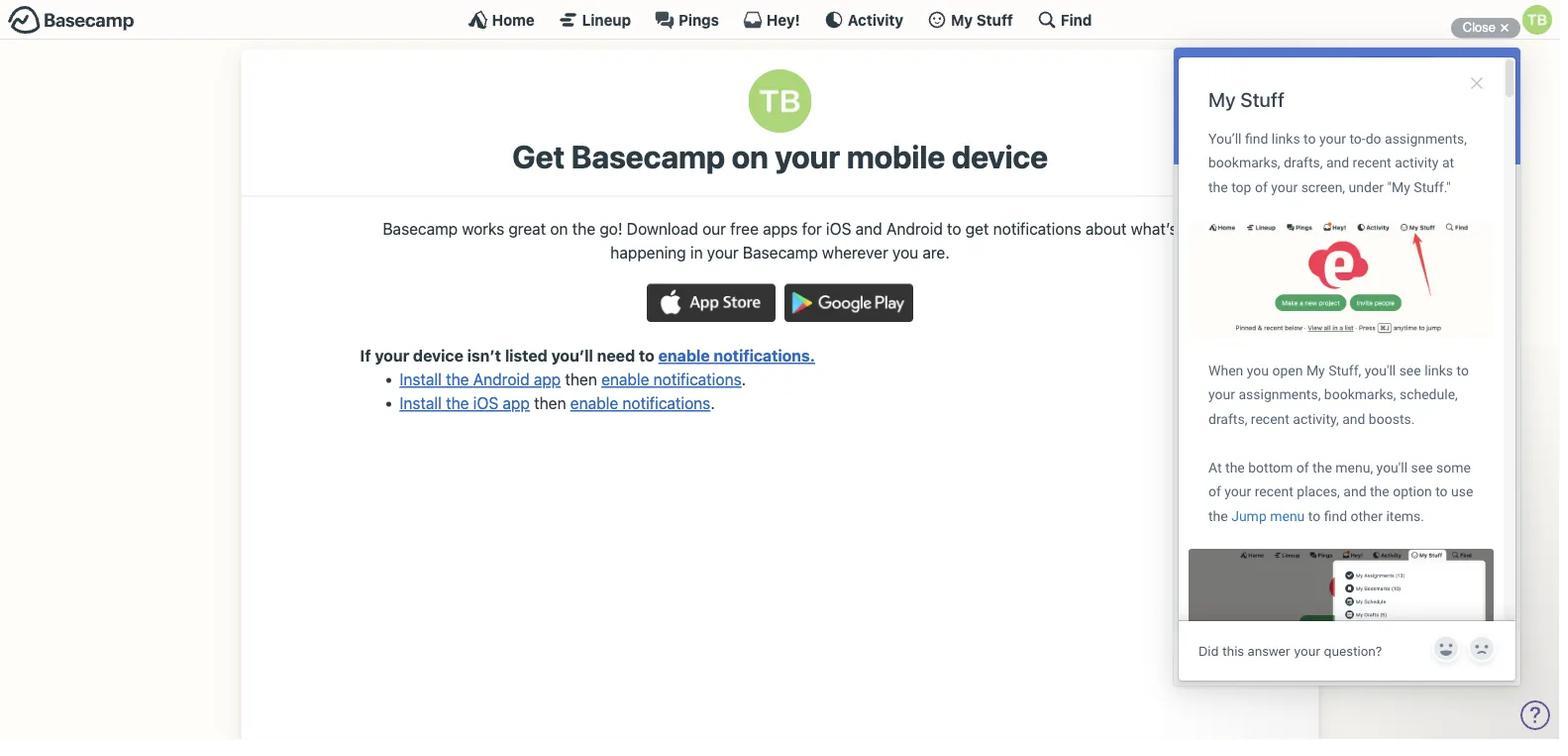Task type: locate. For each thing, give the bounding box(es) containing it.
0 vertical spatial to
[[948, 219, 962, 238]]

2 vertical spatial the
[[446, 394, 469, 413]]

1 vertical spatial to
[[639, 346, 655, 365]]

1 vertical spatial app
[[503, 394, 530, 413]]

0 vertical spatial install
[[400, 370, 442, 389]]

0 horizontal spatial to
[[639, 346, 655, 365]]

in
[[691, 243, 703, 262]]

device left isn't on the left of page
[[413, 346, 464, 365]]

cross small image
[[1494, 16, 1517, 40]]

need
[[597, 346, 635, 365]]

enable notifications link
[[602, 370, 742, 389], [571, 394, 711, 413]]

your right if
[[375, 346, 410, 365]]

0 horizontal spatial android
[[474, 370, 530, 389]]

1 vertical spatial device
[[413, 346, 464, 365]]

the up install the ios app link
[[446, 370, 469, 389]]

0 horizontal spatial ios
[[474, 394, 499, 413]]

0 horizontal spatial on
[[550, 219, 568, 238]]

1 vertical spatial ios
[[474, 394, 499, 413]]

basecamp down apps
[[743, 243, 818, 262]]

you'll
[[552, 346, 594, 365]]

your down tim burton image
[[775, 138, 841, 175]]

ios inside basecamp works great on the go! download our free apps for ios and android to get notifications about what's happening in your basecamp wherever you are.
[[827, 219, 852, 238]]

about
[[1086, 219, 1127, 238]]

my
[[952, 11, 973, 28]]

the down install the android app link
[[446, 394, 469, 413]]

1 vertical spatial enable notifications link
[[571, 394, 711, 413]]

android up you
[[887, 219, 943, 238]]

notifications inside basecamp works great on the go! download our free apps for ios and android to get notifications about what's happening in your basecamp wherever you are.
[[994, 219, 1082, 238]]

cross small image
[[1494, 16, 1517, 40]]

tim burton image
[[749, 69, 812, 133]]

you
[[893, 243, 919, 262]]

get
[[966, 219, 990, 238]]

1 vertical spatial your
[[707, 243, 739, 262]]

notifications down need
[[623, 394, 711, 413]]

0 vertical spatial ios
[[827, 219, 852, 238]]

install down install the android app link
[[400, 394, 442, 413]]

get
[[512, 138, 565, 175]]

my stuff
[[952, 11, 1014, 28]]

0 vertical spatial your
[[775, 138, 841, 175]]

0 horizontal spatial app
[[503, 394, 530, 413]]

free
[[731, 219, 759, 238]]

1 horizontal spatial app
[[534, 370, 561, 389]]

enable notifications. link
[[659, 346, 816, 365]]

0 vertical spatial notifications
[[994, 219, 1082, 238]]

basecamp
[[571, 138, 726, 175], [383, 219, 458, 238], [743, 243, 818, 262]]

android
[[887, 219, 943, 238], [474, 370, 530, 389]]

.
[[742, 370, 746, 389], [711, 394, 715, 413]]

enable notifications link for install the ios app
[[571, 394, 711, 413]]

1 horizontal spatial your
[[707, 243, 739, 262]]

your
[[775, 138, 841, 175], [707, 243, 739, 262], [375, 346, 410, 365]]

then
[[565, 370, 598, 389], [534, 394, 566, 413]]

lineup
[[582, 11, 631, 28]]

mobile
[[847, 138, 946, 175]]

0 vertical spatial the
[[573, 219, 596, 238]]

0 vertical spatial device
[[952, 138, 1049, 175]]

enable notifications link for install the android app
[[602, 370, 742, 389]]

ios inside if your device isn't listed you'll need to enable notifications. install the android app then enable notifications . install the ios app then enable notifications .
[[474, 394, 499, 413]]

1 vertical spatial android
[[474, 370, 530, 389]]

happening
[[611, 243, 687, 262]]

your down our
[[707, 243, 739, 262]]

if
[[360, 346, 371, 365]]

2 horizontal spatial your
[[775, 138, 841, 175]]

hey!
[[767, 11, 801, 28]]

1 horizontal spatial basecamp
[[571, 138, 726, 175]]

0 vertical spatial on
[[732, 138, 769, 175]]

0 vertical spatial enable notifications link
[[602, 370, 742, 389]]

on right great
[[550, 219, 568, 238]]

basecamp left works on the left of the page
[[383, 219, 458, 238]]

install
[[400, 370, 442, 389], [400, 394, 442, 413]]

app
[[534, 370, 561, 389], [503, 394, 530, 413]]

ios
[[827, 219, 852, 238], [474, 394, 499, 413]]

enable
[[659, 346, 710, 365], [602, 370, 650, 389], [571, 394, 619, 413]]

find
[[1061, 11, 1093, 28]]

on
[[732, 138, 769, 175], [550, 219, 568, 238]]

0 horizontal spatial device
[[413, 346, 464, 365]]

0 vertical spatial then
[[565, 370, 598, 389]]

1 vertical spatial on
[[550, 219, 568, 238]]

1 horizontal spatial to
[[948, 219, 962, 238]]

1 vertical spatial basecamp
[[383, 219, 458, 238]]

find button
[[1038, 10, 1093, 30]]

1 vertical spatial the
[[446, 370, 469, 389]]

notifications down enable notifications. link
[[654, 370, 742, 389]]

2 vertical spatial your
[[375, 346, 410, 365]]

notifications right get on the top right
[[994, 219, 1082, 238]]

android down isn't on the left of page
[[474, 370, 530, 389]]

the
[[573, 219, 596, 238], [446, 370, 469, 389], [446, 394, 469, 413]]

hey! button
[[743, 10, 801, 30]]

to left get on the top right
[[948, 219, 962, 238]]

app down install the android app link
[[503, 394, 530, 413]]

tim burton image
[[1523, 5, 1553, 35]]

what's
[[1132, 219, 1178, 238]]

app down listed
[[534, 370, 561, 389]]

1 vertical spatial install
[[400, 394, 442, 413]]

1 horizontal spatial .
[[742, 370, 746, 389]]

1 horizontal spatial ios
[[827, 219, 852, 238]]

0 vertical spatial android
[[887, 219, 943, 238]]

activity
[[848, 11, 904, 28]]

lineup link
[[559, 10, 631, 30]]

on down tim burton image
[[732, 138, 769, 175]]

the left go!
[[573, 219, 596, 238]]

1 vertical spatial notifications
[[654, 370, 742, 389]]

2 vertical spatial enable
[[571, 394, 619, 413]]

0 vertical spatial app
[[534, 370, 561, 389]]

device
[[952, 138, 1049, 175], [413, 346, 464, 365]]

to right need
[[639, 346, 655, 365]]

notifications
[[994, 219, 1082, 238], [654, 370, 742, 389], [623, 394, 711, 413]]

ios down install the android app link
[[474, 394, 499, 413]]

basecamp up download
[[571, 138, 726, 175]]

0 horizontal spatial your
[[375, 346, 410, 365]]

1 horizontal spatial android
[[887, 219, 943, 238]]

notifications.
[[714, 346, 816, 365]]

2 horizontal spatial basecamp
[[743, 243, 818, 262]]

0 horizontal spatial .
[[711, 394, 715, 413]]

notifications for about
[[994, 219, 1082, 238]]

install up install the ios app link
[[400, 370, 442, 389]]

the inside basecamp works great on the go! download our free apps for ios and android to get notifications about what's happening in your basecamp wherever you are.
[[573, 219, 596, 238]]

to
[[948, 219, 962, 238], [639, 346, 655, 365]]

device up get on the top right
[[952, 138, 1049, 175]]

ios right for
[[827, 219, 852, 238]]

stuff
[[977, 11, 1014, 28]]



Task type: vqa. For each thing, say whether or not it's contained in the screenshot.
"By"
no



Task type: describe. For each thing, give the bounding box(es) containing it.
on inside basecamp works great on the go! download our free apps for ios and android to get notifications about what's happening in your basecamp wherever you are.
[[550, 219, 568, 238]]

1 horizontal spatial device
[[952, 138, 1049, 175]]

switch accounts image
[[8, 5, 135, 36]]

wherever
[[823, 243, 889, 262]]

install the ios app link
[[400, 394, 530, 413]]

0 vertical spatial enable
[[659, 346, 710, 365]]

1 vertical spatial .
[[711, 394, 715, 413]]

works
[[462, 219, 505, 238]]

home
[[492, 11, 535, 28]]

2 install from the top
[[400, 394, 442, 413]]

main element
[[0, 0, 1561, 40]]

2 vertical spatial notifications
[[623, 394, 711, 413]]

for
[[803, 219, 822, 238]]

to inside basecamp works great on the go! download our free apps for ios and android to get notifications about what's happening in your basecamp wherever you are.
[[948, 219, 962, 238]]

are.
[[923, 243, 950, 262]]

basecamp works great on the go! download our free apps for ios and android to get notifications about what's happening in your basecamp wherever you are.
[[383, 219, 1178, 262]]

your inside basecamp works great on the go! download our free apps for ios and android to get notifications about what's happening in your basecamp wherever you are.
[[707, 243, 739, 262]]

go!
[[600, 219, 623, 238]]

pings button
[[655, 10, 719, 30]]

pings
[[679, 11, 719, 28]]

1 horizontal spatial on
[[732, 138, 769, 175]]

our
[[703, 219, 727, 238]]

close button
[[1452, 16, 1521, 40]]

device inside if your device isn't listed you'll need to enable notifications. install the android app then enable notifications . install the ios app then enable notifications .
[[413, 346, 464, 365]]

download on the play store image
[[785, 284, 914, 322]]

2 vertical spatial basecamp
[[743, 243, 818, 262]]

download on the app store image
[[647, 284, 776, 322]]

0 horizontal spatial basecamp
[[383, 219, 458, 238]]

install the android app link
[[400, 370, 561, 389]]

close
[[1464, 20, 1497, 35]]

if your device isn't listed you'll need to enable notifications. install the android app then enable notifications . install the ios app then enable notifications .
[[360, 346, 816, 413]]

apps
[[763, 219, 798, 238]]

android inside if your device isn't listed you'll need to enable notifications. install the android app then enable notifications . install the ios app then enable notifications .
[[474, 370, 530, 389]]

to inside if your device isn't listed you'll need to enable notifications. install the android app then enable notifications . install the ios app then enable notifications .
[[639, 346, 655, 365]]

1 vertical spatial enable
[[602, 370, 650, 389]]

great
[[509, 219, 546, 238]]

1 vertical spatial then
[[534, 394, 566, 413]]

0 vertical spatial .
[[742, 370, 746, 389]]

notifications for .
[[654, 370, 742, 389]]

activity link
[[824, 10, 904, 30]]

listed
[[505, 346, 548, 365]]

home link
[[468, 10, 535, 30]]

isn't
[[467, 346, 501, 365]]

my stuff button
[[928, 10, 1014, 30]]

0 vertical spatial basecamp
[[571, 138, 726, 175]]

android inside basecamp works great on the go! download our free apps for ios and android to get notifications about what's happening in your basecamp wherever you are.
[[887, 219, 943, 238]]

get basecamp on your mobile device
[[512, 138, 1049, 175]]

download
[[627, 219, 699, 238]]

your inside if your device isn't listed you'll need to enable notifications. install the android app then enable notifications . install the ios app then enable notifications .
[[375, 346, 410, 365]]

1 install from the top
[[400, 370, 442, 389]]

and
[[856, 219, 883, 238]]



